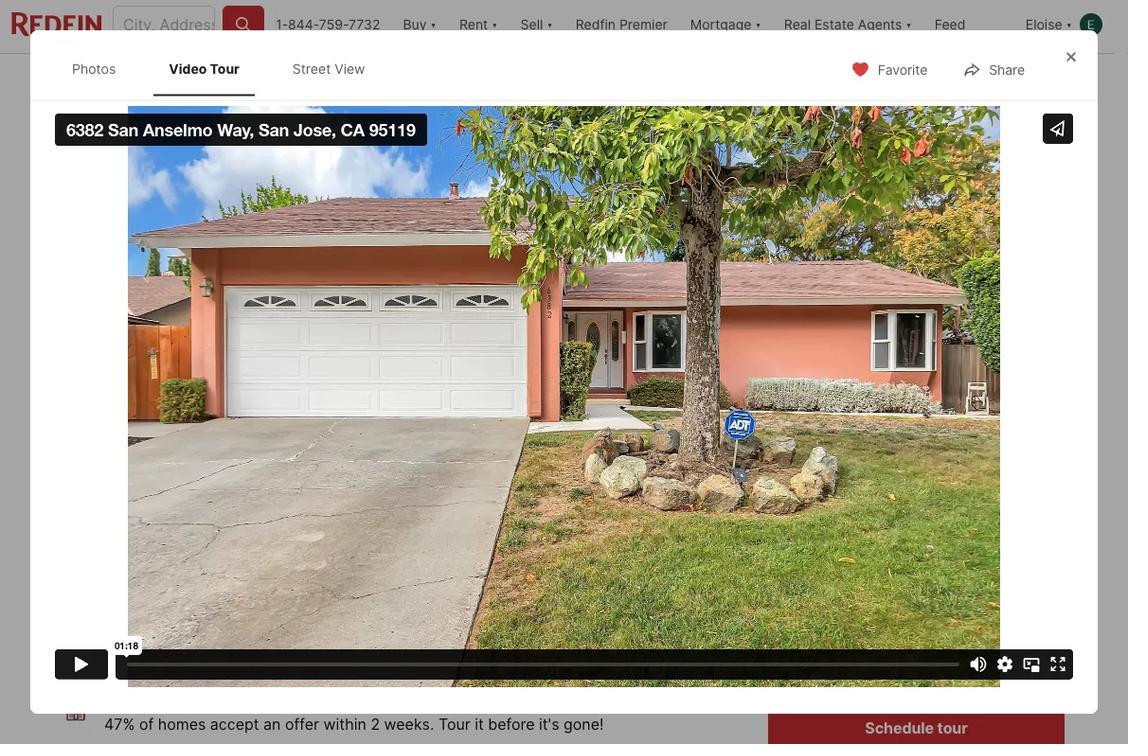 Task type: locate. For each thing, give the bounding box(es) containing it.
overview
[[196, 72, 258, 88]]

29
[[992, 561, 1028, 594]]

person
[[849, 659, 888, 673]]

beds
[[309, 612, 345, 630]]

saturday 28 oct
[[887, 545, 946, 610]]

1 oct from the left
[[811, 596, 835, 610]]

,
[[225, 539, 229, 557], [307, 539, 311, 557]]

0 vertical spatial view
[[335, 61, 365, 77]]

oct down the 29
[[998, 596, 1022, 610]]

oct inside sunday 29 oct
[[998, 596, 1022, 610]]

None button
[[780, 533, 866, 622], [873, 534, 960, 621], [967, 534, 1053, 621], [780, 533, 866, 622], [873, 534, 960, 621], [967, 534, 1053, 621]]

street view tab
[[277, 45, 380, 92]]

2pm
[[134, 128, 159, 142]]

tour left it
[[438, 715, 470, 734]]

tour via video chat option
[[906, 641, 1065, 691]]

0 horizontal spatial street
[[211, 437, 250, 453]]

saturday
[[887, 545, 946, 559]]

baths
[[391, 612, 432, 630]]

jose
[[136, 689, 171, 707]]

1 horizontal spatial video
[[169, 61, 207, 77]]

video up for sale - active
[[107, 437, 145, 453]]

overview tab
[[175, 58, 279, 103]]

chat
[[1023, 659, 1047, 673]]

oct for 28
[[904, 596, 929, 610]]

3
[[309, 583, 324, 609]]

street inside 'tab'
[[293, 61, 331, 77]]

approved
[[202, 614, 264, 630]]

0 horizontal spatial view
[[253, 437, 286, 453]]

0 horizontal spatial 2
[[371, 715, 380, 734]]

tab list for share
[[53, 42, 399, 96]]

1 vertical spatial view
[[253, 437, 286, 453]]

tour right schedule
[[937, 719, 968, 737]]

844-
[[288, 17, 319, 33]]

it's
[[539, 715, 559, 734]]

sat,
[[106, 128, 131, 142]]

2 tab from the left
[[572, 58, 664, 103]]

0 vertical spatial video
[[169, 61, 207, 77]]

tour in person
[[808, 659, 888, 673]]

of
[[139, 715, 154, 734]]

0 vertical spatial street view
[[293, 61, 365, 77]]

map entry image
[[613, 502, 739, 628]]

san up 47%
[[104, 689, 132, 707]]

ft
[[504, 612, 519, 630]]

2 inside 2 baths
[[391, 583, 404, 609]]

tour inside 'tab'
[[210, 61, 239, 77]]

, left san
[[225, 539, 229, 557]]

0 vertical spatial 2
[[391, 583, 404, 609]]

0 horizontal spatial street view
[[211, 437, 286, 453]]

video down city, address, school, agent, zip search field
[[169, 61, 207, 77]]

premier
[[619, 17, 668, 33]]

1 vertical spatial san
[[104, 689, 132, 707]]

0 horizontal spatial tour
[[803, 502, 847, 529]]

x-
[[911, 72, 924, 88]]

tour left the via
[[945, 659, 969, 673]]

27
[[806, 561, 839, 594]]

details
[[358, 72, 400, 88]]

get
[[149, 614, 172, 630]]

1 , from the left
[[225, 539, 229, 557]]

street view inside 'street view' button
[[211, 437, 286, 453]]

tour via video chat
[[945, 659, 1047, 673]]

x-out button
[[868, 59, 963, 98]]

tour down "submit search" image
[[210, 61, 239, 77]]

share button
[[947, 49, 1041, 88], [970, 59, 1065, 98]]

oct down 28
[[904, 596, 929, 610]]

before
[[488, 715, 535, 734]]

2 up baths
[[391, 583, 404, 609]]

go
[[768, 502, 798, 529]]

1,343
[[481, 583, 540, 609]]

feed
[[935, 17, 966, 33]]

1 horizontal spatial 2
[[391, 583, 404, 609]]

oct inside "saturday 28 oct"
[[904, 596, 929, 610]]

hot
[[203, 689, 228, 707]]

photos tab
[[57, 45, 131, 92]]

7732
[[349, 17, 380, 33]]

1 vertical spatial 2
[[371, 715, 380, 734]]

street
[[293, 61, 331, 77], [211, 437, 250, 453]]

video
[[169, 61, 207, 77], [107, 437, 145, 453]]

1 vertical spatial tour
[[937, 719, 968, 737]]

favorite button
[[835, 49, 944, 88]]

tour up friday
[[803, 502, 847, 529]]

san inside san jose is a hot market 47% of homes accept an offer within 2 weeks. tour it before it's gone!
[[104, 689, 132, 707]]

, left ca
[[307, 539, 311, 557]]

tour inside button
[[937, 719, 968, 737]]

schedule tour button
[[768, 706, 1065, 745]]

28
[[899, 561, 934, 594]]

4pm
[[180, 128, 206, 142]]

get pre-approved link
[[149, 614, 264, 630]]

photos
[[989, 437, 1033, 453]]

/mo
[[121, 614, 145, 630]]

tour in person option
[[768, 641, 906, 691]]

0 vertical spatial san
[[92, 539, 120, 557]]

2
[[391, 583, 404, 609], [371, 715, 380, 734]]

2 oct from the left
[[904, 596, 929, 610]]

dialog
[[30, 30, 1098, 714]]

2 baths
[[391, 583, 432, 630]]

1 horizontal spatial oct
[[904, 596, 929, 610]]

property details tab
[[279, 58, 421, 103]]

30
[[968, 437, 986, 453]]

video inside 'tab'
[[169, 61, 207, 77]]

schedule
[[865, 719, 934, 737]]

video inside button
[[107, 437, 145, 453]]

0 vertical spatial street
[[293, 61, 331, 77]]

2 right 'within'
[[371, 715, 380, 734]]

tab list
[[53, 42, 399, 96], [49, 54, 679, 103]]

3 beds
[[309, 583, 345, 630]]

2 inside san jose is a hot market 47% of homes accept an offer within 2 weeks. tour it before it's gone!
[[371, 715, 380, 734]]

x-out
[[911, 72, 947, 88]]

City, Address, School, Agent, ZIP search field
[[113, 6, 215, 44]]

tab list containing photos
[[53, 42, 399, 96]]

tab list containing search
[[49, 54, 679, 103]]

0 vertical spatial tour
[[803, 502, 847, 529]]

tour
[[210, 61, 239, 77], [808, 659, 833, 673], [945, 659, 969, 673], [438, 715, 470, 734]]

san
[[92, 539, 120, 557], [104, 689, 132, 707]]

street view
[[293, 61, 365, 77], [211, 437, 286, 453]]

0 horizontal spatial oct
[[811, 596, 835, 610]]

oct inside friday 27 oct
[[811, 596, 835, 610]]

1 horizontal spatial view
[[335, 61, 365, 77]]

6382 san anselmo way, san jose, ca 95119 image
[[49, 107, 761, 479], [768, 107, 1065, 289], [768, 297, 1065, 479]]

share
[[989, 62, 1025, 78], [1013, 72, 1049, 88]]

tab
[[421, 58, 572, 103], [572, 58, 664, 103]]

open sat, 2pm to 4pm link
[[49, 107, 761, 483]]

0 horizontal spatial video
[[107, 437, 145, 453]]

for sale - active
[[66, 504, 190, 520]]

oct down 27
[[811, 596, 835, 610]]

1 horizontal spatial street
[[293, 61, 331, 77]]

sunday 29 oct
[[987, 545, 1033, 610]]

within
[[323, 715, 366, 734]]

property details
[[300, 72, 400, 88]]

san down sale
[[92, 539, 120, 557]]

1 vertical spatial street view
[[211, 437, 286, 453]]

1 horizontal spatial ,
[[307, 539, 311, 557]]

1 vertical spatial street
[[211, 437, 250, 453]]

open
[[72, 128, 104, 142]]

0 horizontal spatial ,
[[225, 539, 229, 557]]

2 horizontal spatial oct
[[998, 596, 1022, 610]]

list box
[[768, 641, 1065, 691]]

1 vertical spatial video
[[107, 437, 145, 453]]

tour inside san jose is a hot market 47% of homes accept an offer within 2 weeks. tour it before it's gone!
[[438, 715, 470, 734]]

video for video
[[107, 437, 145, 453]]

1 horizontal spatial tour
[[937, 719, 968, 737]]

3 oct from the left
[[998, 596, 1022, 610]]

$9,524
[[76, 614, 121, 630]]

for
[[66, 504, 93, 520]]

baths link
[[391, 612, 432, 630]]

oct
[[811, 596, 835, 610], [904, 596, 929, 610], [998, 596, 1022, 610]]

1 horizontal spatial street view
[[293, 61, 365, 77]]

6382
[[49, 539, 89, 557]]



Task type: describe. For each thing, give the bounding box(es) containing it.
-
[[133, 504, 139, 520]]

sale
[[96, 504, 129, 520]]

go tour this home
[[768, 502, 958, 529]]

homes
[[158, 715, 206, 734]]

accept
[[210, 715, 259, 734]]

1,343 sq ft
[[481, 583, 540, 630]]

$1,300,000 $9,524 /mo get pre-approved
[[49, 583, 264, 630]]

redfin
[[576, 17, 616, 33]]

home
[[898, 502, 958, 529]]

video tour tab
[[154, 45, 255, 92]]

in
[[836, 659, 846, 673]]

video button
[[64, 426, 161, 464]]

view inside street view 'tab'
[[335, 61, 365, 77]]

30 photos
[[968, 437, 1033, 453]]

6382 san anselmo way , san jose , ca 95119
[[49, 539, 383, 557]]

2 , from the left
[[307, 539, 311, 557]]

759-
[[319, 17, 349, 33]]

share button down "feed"
[[947, 49, 1041, 88]]

tour left in
[[808, 659, 833, 673]]

to
[[161, 128, 178, 142]]

street inside button
[[211, 437, 250, 453]]

an
[[263, 715, 281, 734]]

submit search image
[[234, 15, 253, 34]]

san jose is a hot market 47% of homes accept an offer within 2 weeks. tour it before it's gone!
[[104, 689, 604, 734]]

redfin premier button
[[564, 0, 679, 53]]

$1,300,000
[[49, 583, 174, 609]]

view inside 'street view' button
[[253, 437, 286, 453]]

anselmo
[[124, 539, 190, 557]]

redfin premier
[[576, 17, 668, 33]]

1 tab from the left
[[421, 58, 572, 103]]

95119
[[341, 539, 383, 557]]

feed button
[[923, 0, 1014, 53]]

1-844-759-7732 link
[[276, 17, 380, 33]]

offer
[[285, 715, 319, 734]]

search
[[108, 72, 154, 88]]

favorite
[[878, 62, 928, 78]]

out
[[924, 72, 947, 88]]

1-
[[276, 17, 288, 33]]

open sat, 2pm to 4pm
[[72, 128, 206, 142]]

friday 27 oct
[[803, 545, 842, 610]]

it
[[475, 715, 484, 734]]

photos
[[72, 61, 116, 77]]

street view button
[[168, 426, 302, 464]]

share button down feed button
[[970, 59, 1065, 98]]

a
[[191, 689, 200, 707]]

via
[[972, 659, 987, 673]]

oct for 27
[[811, 596, 835, 610]]

is
[[175, 689, 188, 707]]

video for video tour
[[169, 61, 207, 77]]

jose
[[269, 539, 307, 557]]

user photo image
[[1080, 13, 1103, 36]]

active
[[143, 504, 190, 520]]

san
[[233, 539, 264, 557]]

way
[[193, 539, 225, 557]]

tour for schedule
[[937, 719, 968, 737]]

30 photos button
[[925, 426, 1050, 464]]

ca
[[316, 539, 337, 557]]

sq
[[481, 612, 500, 630]]

active link
[[143, 504, 190, 520]]

tour for go
[[803, 502, 847, 529]]

pre-
[[175, 614, 202, 630]]

street view inside street view 'tab'
[[293, 61, 365, 77]]

video tour
[[169, 61, 239, 77]]

gone!
[[564, 715, 604, 734]]

market
[[231, 689, 284, 707]]

search link
[[70, 69, 154, 92]]

weeks.
[[384, 715, 434, 734]]

friday
[[803, 545, 842, 559]]

dialog containing photos
[[30, 30, 1098, 714]]

schedule tour
[[865, 719, 968, 737]]

property
[[300, 72, 354, 88]]

oct for 29
[[998, 596, 1022, 610]]

tab list for x-out
[[49, 54, 679, 103]]

1-844-759-7732
[[276, 17, 380, 33]]

video
[[991, 659, 1020, 673]]

sunday
[[987, 545, 1033, 559]]

list box containing tour in person
[[768, 641, 1065, 691]]



Task type: vqa. For each thing, say whether or not it's contained in the screenshot.
5:00 Pm button
no



